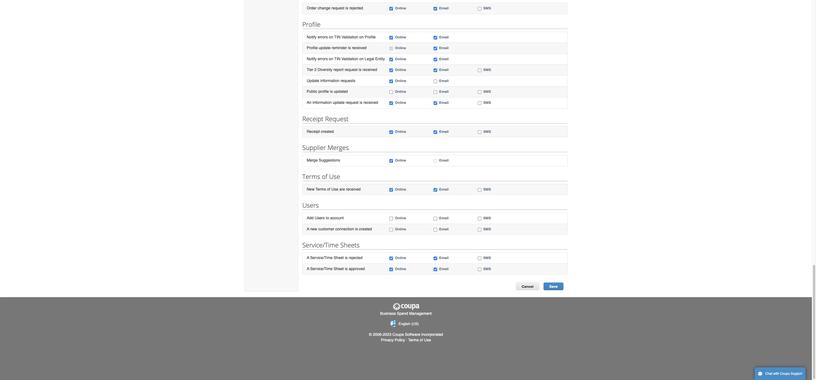 Task type: vqa. For each thing, say whether or not it's contained in the screenshot.
'Search' text field
no



Task type: locate. For each thing, give the bounding box(es) containing it.
0 vertical spatial information
[[321, 79, 340, 83]]

validation
[[342, 35, 359, 39], [342, 57, 359, 61]]

request down updated
[[346, 100, 359, 105]]

rejected
[[350, 6, 363, 10], [349, 256, 363, 260]]

merges
[[328, 143, 349, 152]]

12 online from the top
[[395, 216, 407, 221]]

service/time for a service/time sheet is approved
[[311, 267, 333, 271]]

notify errors on tin validation on legal entity
[[307, 57, 385, 61]]

7 email from the top
[[440, 90, 449, 94]]

0 vertical spatial profile
[[303, 20, 321, 29]]

validation up tier 2 diversity report request is received
[[342, 57, 359, 61]]

service/time down customer
[[303, 241, 339, 250]]

2 vertical spatial a
[[307, 267, 310, 271]]

1 sheet from the top
[[334, 256, 344, 260]]

10 online from the top
[[395, 159, 407, 163]]

a new customer connection is created
[[307, 227, 372, 231]]

of
[[322, 172, 328, 181], [327, 187, 331, 192], [420, 338, 423, 343]]

service/time
[[303, 241, 339, 250], [311, 256, 333, 260], [311, 267, 333, 271]]

profile down order
[[303, 20, 321, 29]]

1 vertical spatial terms of use
[[409, 338, 431, 343]]

1 errors from the top
[[318, 35, 328, 39]]

2 validation from the top
[[342, 57, 359, 61]]

0 vertical spatial created
[[321, 129, 334, 134]]

legal
[[365, 57, 375, 61]]

2 email from the top
[[440, 35, 449, 39]]

9 email from the top
[[440, 130, 449, 134]]

spend
[[397, 312, 409, 316]]

errors up diversity
[[318, 57, 328, 61]]

1 vertical spatial terms
[[316, 187, 326, 192]]

email for order change request is rejected
[[440, 6, 449, 10]]

4 online from the top
[[395, 57, 407, 61]]

business
[[381, 312, 396, 316]]

0 vertical spatial tin
[[335, 35, 341, 39]]

6 sms from the top
[[484, 187, 492, 192]]

3 sms from the top
[[484, 90, 492, 94]]

sms for tier 2 diversity report request is received
[[484, 68, 492, 72]]

a for a service/time sheet is approved
[[307, 267, 310, 271]]

None checkbox
[[390, 36, 393, 39], [434, 36, 438, 39], [390, 47, 393, 50], [434, 58, 438, 61], [390, 69, 393, 72], [434, 69, 438, 72], [478, 69, 482, 72], [434, 80, 438, 83], [390, 102, 393, 105], [434, 102, 438, 105], [390, 159, 393, 163], [390, 188, 393, 192], [390, 217, 393, 221], [434, 217, 438, 221], [478, 217, 482, 221], [390, 228, 393, 232], [434, 228, 438, 232], [478, 228, 482, 232], [390, 257, 393, 261], [434, 257, 438, 261], [390, 268, 393, 272], [390, 36, 393, 39], [434, 36, 438, 39], [390, 47, 393, 50], [434, 58, 438, 61], [390, 69, 393, 72], [434, 69, 438, 72], [478, 69, 482, 72], [434, 80, 438, 83], [390, 102, 393, 105], [434, 102, 438, 105], [390, 159, 393, 163], [390, 188, 393, 192], [390, 217, 393, 221], [434, 217, 438, 221], [478, 217, 482, 221], [390, 228, 393, 232], [434, 228, 438, 232], [478, 228, 482, 232], [390, 257, 393, 261], [434, 257, 438, 261], [390, 268, 393, 272]]

2 vertical spatial profile
[[307, 46, 318, 50]]

4 sms from the top
[[484, 101, 492, 105]]

information down profile
[[313, 100, 332, 105]]

cancel
[[522, 285, 534, 289]]

terms up new
[[303, 172, 321, 181]]

of up new terms of use are received
[[322, 172, 328, 181]]

0 vertical spatial service/time
[[303, 241, 339, 250]]

9 online from the top
[[395, 130, 407, 134]]

terms
[[303, 172, 321, 181], [316, 187, 326, 192], [409, 338, 419, 343]]

email for tier 2 diversity report request is received
[[440, 68, 449, 72]]

online for an information update request is received
[[395, 101, 407, 105]]

information for update
[[321, 79, 340, 83]]

save
[[550, 285, 558, 289]]

online for add users to account
[[395, 216, 407, 221]]

online
[[395, 6, 407, 10], [395, 35, 407, 39], [395, 46, 407, 50], [395, 57, 407, 61], [395, 68, 407, 72], [395, 79, 407, 83], [395, 90, 407, 94], [395, 101, 407, 105], [395, 130, 407, 134], [395, 159, 407, 163], [395, 187, 407, 192], [395, 216, 407, 221], [395, 227, 407, 231], [395, 256, 407, 260], [395, 267, 407, 271]]

7 sms from the top
[[484, 216, 492, 221]]

terms right new
[[316, 187, 326, 192]]

policy
[[395, 338, 405, 343]]

coupa
[[393, 333, 404, 337], [781, 372, 791, 376]]

online for notify errors on tin validation on profile
[[395, 35, 407, 39]]

supplier merges
[[303, 143, 349, 152]]

sms for add users to account
[[484, 216, 492, 221]]

notify up profile update reminder is received
[[307, 35, 317, 39]]

sheet down the a service/time sheet is rejected
[[334, 267, 344, 271]]

users
[[303, 201, 319, 210], [315, 216, 325, 221]]

1 vertical spatial tin
[[335, 57, 341, 61]]

10 sms from the top
[[484, 267, 492, 271]]

management
[[410, 312, 432, 316]]

0 horizontal spatial terms of use
[[303, 172, 341, 181]]

received
[[352, 46, 367, 50], [363, 68, 378, 72], [364, 100, 379, 105], [346, 187, 361, 192]]

6 online from the top
[[395, 79, 407, 83]]

supplier
[[303, 143, 326, 152]]

update
[[319, 46, 331, 50], [333, 100, 345, 105]]

service/time down the a service/time sheet is rejected
[[311, 267, 333, 271]]

13 online from the top
[[395, 227, 407, 231]]

profile
[[303, 20, 321, 29], [365, 35, 376, 39], [307, 46, 318, 50]]

use up new terms of use are received
[[329, 172, 341, 181]]

email for a new customer connection is created
[[440, 227, 449, 231]]

1 vertical spatial information
[[313, 100, 332, 105]]

1 notify from the top
[[307, 35, 317, 39]]

14 online from the top
[[395, 256, 407, 260]]

10 email from the top
[[440, 159, 449, 163]]

1 vertical spatial notify
[[307, 57, 317, 61]]

rejected for a service/time sheet is rejected
[[349, 256, 363, 260]]

request up requests
[[345, 68, 358, 72]]

privacy
[[381, 338, 394, 343]]

update down updated
[[333, 100, 345, 105]]

chat with coupa support button
[[756, 368, 807, 381]]

notify up tier
[[307, 57, 317, 61]]

privacy policy
[[381, 338, 405, 343]]

receipt created
[[307, 129, 334, 134]]

1 vertical spatial service/time
[[311, 256, 333, 260]]

a service/time sheet is rejected
[[307, 256, 363, 260]]

tin
[[335, 35, 341, 39], [335, 57, 341, 61]]

sms for a new customer connection is created
[[484, 227, 492, 231]]

sms for new terms of use are received
[[484, 187, 492, 192]]

receipt
[[303, 114, 324, 123], [307, 129, 320, 134]]

request
[[332, 6, 345, 10], [345, 68, 358, 72], [346, 100, 359, 105]]

0 horizontal spatial update
[[319, 46, 331, 50]]

2 notify from the top
[[307, 57, 317, 61]]

online for update information requests
[[395, 79, 407, 83]]

1 vertical spatial receipt
[[307, 129, 320, 134]]

13 email from the top
[[440, 227, 449, 231]]

email for notify errors on tin validation on profile
[[440, 35, 449, 39]]

4 email from the top
[[440, 57, 449, 61]]

email for notify errors on tin validation on legal entity
[[440, 57, 449, 61]]

11 email from the top
[[440, 187, 449, 192]]

users left 'to'
[[315, 216, 325, 221]]

receipt up receipt created
[[303, 114, 324, 123]]

sheet
[[334, 256, 344, 260], [334, 267, 344, 271]]

online for notify errors on tin validation on legal entity
[[395, 57, 407, 61]]

2 vertical spatial service/time
[[311, 267, 333, 271]]

1 horizontal spatial update
[[333, 100, 345, 105]]

validation up reminder
[[342, 35, 359, 39]]

information up public profile is updated
[[321, 79, 340, 83]]

of left the are
[[327, 187, 331, 192]]

5 online from the top
[[395, 68, 407, 72]]

receipt for receipt created
[[307, 129, 320, 134]]

1 a from the top
[[307, 227, 310, 231]]

service/time down service/time sheets
[[311, 256, 333, 260]]

terms of use down software
[[409, 338, 431, 343]]

of down software
[[420, 338, 423, 343]]

terms of use
[[303, 172, 341, 181], [409, 338, 431, 343]]

email for add users to account
[[440, 216, 449, 221]]

created right the connection
[[359, 227, 372, 231]]

save button
[[544, 283, 564, 291]]

created down receipt request
[[321, 129, 334, 134]]

3 online from the top
[[395, 46, 407, 50]]

0 vertical spatial request
[[332, 6, 345, 10]]

online for a new customer connection is created
[[395, 227, 407, 231]]

1 vertical spatial rejected
[[349, 256, 363, 260]]

order change request is rejected
[[307, 6, 363, 10]]

2 errors from the top
[[318, 57, 328, 61]]

2 tin from the top
[[335, 57, 341, 61]]

0 vertical spatial notify
[[307, 35, 317, 39]]

None checkbox
[[390, 7, 393, 11], [434, 7, 438, 11], [478, 7, 482, 11], [434, 47, 438, 50], [390, 58, 393, 61], [390, 80, 393, 83], [390, 91, 393, 94], [434, 91, 438, 94], [478, 91, 482, 94], [478, 102, 482, 105], [390, 130, 393, 134], [434, 130, 438, 134], [478, 130, 482, 134], [434, 159, 438, 163], [434, 188, 438, 192], [478, 188, 482, 192], [478, 257, 482, 261], [434, 268, 438, 272], [478, 268, 482, 272], [390, 7, 393, 11], [434, 7, 438, 11], [478, 7, 482, 11], [434, 47, 438, 50], [390, 58, 393, 61], [390, 80, 393, 83], [390, 91, 393, 94], [434, 91, 438, 94], [478, 91, 482, 94], [478, 102, 482, 105], [390, 130, 393, 134], [434, 130, 438, 134], [478, 130, 482, 134], [434, 159, 438, 163], [434, 188, 438, 192], [478, 188, 482, 192], [478, 257, 482, 261], [434, 268, 438, 272], [478, 268, 482, 272]]

0 horizontal spatial created
[[321, 129, 334, 134]]

coupa right with
[[781, 372, 791, 376]]

on left legal
[[360, 57, 364, 61]]

profile update reminder is received
[[307, 46, 367, 50]]

order
[[307, 6, 317, 10]]

new terms of use are received
[[307, 187, 361, 192]]

merge suggestions
[[307, 158, 340, 163]]

rejected for order change request is rejected
[[350, 6, 363, 10]]

©
[[369, 333, 372, 337]]

on
[[329, 35, 334, 39], [360, 35, 364, 39], [329, 57, 334, 61], [360, 57, 364, 61]]

2 vertical spatial of
[[420, 338, 423, 343]]

sheet for approved
[[334, 267, 344, 271]]

an information update request is received
[[307, 100, 379, 105]]

0 horizontal spatial coupa
[[393, 333, 404, 337]]

0 vertical spatial errors
[[318, 35, 328, 39]]

0 vertical spatial a
[[307, 227, 310, 231]]

3 email from the top
[[440, 46, 449, 50]]

0 vertical spatial sheet
[[334, 256, 344, 260]]

5 email from the top
[[440, 68, 449, 72]]

sms
[[484, 6, 492, 10], [484, 68, 492, 72], [484, 90, 492, 94], [484, 101, 492, 105], [484, 130, 492, 134], [484, 187, 492, 192], [484, 216, 492, 221], [484, 227, 492, 231], [484, 256, 492, 260], [484, 267, 492, 271]]

tin down profile update reminder is received
[[335, 57, 341, 61]]

1 vertical spatial of
[[327, 187, 331, 192]]

0 vertical spatial terms of use
[[303, 172, 341, 181]]

profile up tier
[[307, 46, 318, 50]]

profile for profile update reminder is received
[[307, 46, 318, 50]]

1 horizontal spatial terms of use
[[409, 338, 431, 343]]

0 vertical spatial receipt
[[303, 114, 324, 123]]

0 vertical spatial coupa
[[393, 333, 404, 337]]

6 email from the top
[[440, 79, 449, 83]]

update information requests
[[307, 79, 356, 83]]

8 sms from the top
[[484, 227, 492, 231]]

profile up legal
[[365, 35, 376, 39]]

on down profile update reminder is received
[[329, 57, 334, 61]]

on up profile update reminder is received
[[329, 35, 334, 39]]

2 sms from the top
[[484, 68, 492, 72]]

1 vertical spatial a
[[307, 256, 310, 260]]

3 a from the top
[[307, 267, 310, 271]]

0 vertical spatial validation
[[342, 35, 359, 39]]

email for new terms of use are received
[[440, 187, 449, 192]]

1 vertical spatial validation
[[342, 57, 359, 61]]

email for merge suggestions
[[440, 159, 449, 163]]

9 sms from the top
[[484, 256, 492, 260]]

0 vertical spatial rejected
[[350, 6, 363, 10]]

email
[[440, 6, 449, 10], [440, 35, 449, 39], [440, 46, 449, 50], [440, 57, 449, 61], [440, 68, 449, 72], [440, 79, 449, 83], [440, 90, 449, 94], [440, 101, 449, 105], [440, 130, 449, 134], [440, 159, 449, 163], [440, 187, 449, 192], [440, 216, 449, 221], [440, 227, 449, 231], [440, 256, 449, 260], [440, 267, 449, 271]]

report
[[334, 68, 344, 72]]

receipt up "supplier"
[[307, 129, 320, 134]]

12 email from the top
[[440, 216, 449, 221]]

1 tin from the top
[[335, 35, 341, 39]]

sheet up a service/time sheet is approved
[[334, 256, 344, 260]]

notify errors on tin validation on profile
[[307, 35, 376, 39]]

email for update information requests
[[440, 79, 449, 83]]

add users to account
[[307, 216, 344, 221]]

1 vertical spatial sheet
[[334, 267, 344, 271]]

1 email from the top
[[440, 6, 449, 10]]

incorporated
[[422, 333, 443, 337]]

merge
[[307, 158, 318, 163]]

11 online from the top
[[395, 187, 407, 192]]

created
[[321, 129, 334, 134], [359, 227, 372, 231]]

update left reminder
[[319, 46, 331, 50]]

sms for order change request is rejected
[[484, 6, 492, 10]]

errors up profile update reminder is received
[[318, 35, 328, 39]]

errors
[[318, 35, 328, 39], [318, 57, 328, 61]]

15 online from the top
[[395, 267, 407, 271]]

coupa up policy
[[393, 333, 404, 337]]

5 sms from the top
[[484, 130, 492, 134]]

terms of use down merge suggestions
[[303, 172, 341, 181]]

online for public profile is updated
[[395, 90, 407, 94]]

notify
[[307, 35, 317, 39], [307, 57, 317, 61]]

15 email from the top
[[440, 267, 449, 271]]

validation for profile
[[342, 35, 359, 39]]

a
[[307, 227, 310, 231], [307, 256, 310, 260], [307, 267, 310, 271]]

2 a from the top
[[307, 256, 310, 260]]

use down incorporated
[[425, 338, 431, 343]]

2 online from the top
[[395, 35, 407, 39]]

email for receipt created
[[440, 130, 449, 134]]

0 vertical spatial update
[[319, 46, 331, 50]]

tin for profile
[[335, 35, 341, 39]]

use left the are
[[332, 187, 339, 192]]

8 email from the top
[[440, 101, 449, 105]]

1 horizontal spatial created
[[359, 227, 372, 231]]

tin up profile update reminder is received
[[335, 35, 341, 39]]

1 validation from the top
[[342, 35, 359, 39]]

8 online from the top
[[395, 101, 407, 105]]

sheets
[[341, 241, 360, 250]]

new
[[307, 187, 315, 192]]

1 sms from the top
[[484, 6, 492, 10]]

use
[[329, 172, 341, 181], [332, 187, 339, 192], [425, 338, 431, 343]]

1 vertical spatial coupa
[[781, 372, 791, 376]]

terms down software
[[409, 338, 419, 343]]

1 horizontal spatial coupa
[[781, 372, 791, 376]]

1 online from the top
[[395, 6, 407, 10]]

2 sheet from the top
[[334, 267, 344, 271]]

customer
[[319, 227, 335, 231]]

1 vertical spatial errors
[[318, 57, 328, 61]]

request right change
[[332, 6, 345, 10]]

with
[[774, 372, 780, 376]]

14 email from the top
[[440, 256, 449, 260]]

users up the add in the bottom of the page
[[303, 201, 319, 210]]

privacy policy link
[[381, 338, 405, 343]]

errors for notify errors on tin validation on legal entity
[[318, 57, 328, 61]]

7 online from the top
[[395, 90, 407, 94]]

information
[[321, 79, 340, 83], [313, 100, 332, 105]]



Task type: describe. For each thing, give the bounding box(es) containing it.
email for an information update request is received
[[440, 101, 449, 105]]

online for a service/time sheet is rejected
[[395, 256, 407, 260]]

chat
[[766, 372, 773, 376]]

2 vertical spatial use
[[425, 338, 431, 343]]

notify for notify errors on tin validation on profile
[[307, 35, 317, 39]]

public profile is updated
[[307, 89, 348, 94]]

0 vertical spatial of
[[322, 172, 328, 181]]

online for tier 2 diversity report request is received
[[395, 68, 407, 72]]

email for public profile is updated
[[440, 90, 449, 94]]

a service/time sheet is approved
[[307, 267, 365, 271]]

diversity
[[318, 68, 333, 72]]

a for a service/time sheet is rejected
[[307, 256, 310, 260]]

online for a service/time sheet is approved
[[395, 267, 407, 271]]

service/time sheets
[[303, 241, 360, 250]]

0 vertical spatial terms
[[303, 172, 321, 181]]

connection
[[336, 227, 354, 231]]

approved
[[349, 267, 365, 271]]

tin for legal
[[335, 57, 341, 61]]

cancel link
[[517, 283, 540, 291]]

sheet for rejected
[[334, 256, 344, 260]]

online for new terms of use are received
[[395, 187, 407, 192]]

1 vertical spatial created
[[359, 227, 372, 231]]

to
[[326, 216, 329, 221]]

updated
[[334, 89, 348, 94]]

profile for profile
[[303, 20, 321, 29]]

online for merge suggestions
[[395, 159, 407, 163]]

information for an
[[313, 100, 332, 105]]

tier
[[307, 68, 314, 72]]

2006-
[[373, 333, 383, 337]]

online for profile update reminder is received
[[395, 46, 407, 50]]

entity
[[376, 57, 385, 61]]

0 vertical spatial use
[[329, 172, 341, 181]]

receipt for receipt request
[[303, 114, 324, 123]]

terms of use link
[[409, 338, 431, 343]]

on up notify errors on tin validation on legal entity
[[360, 35, 364, 39]]

are
[[340, 187, 345, 192]]

email for profile update reminder is received
[[440, 46, 449, 50]]

new
[[311, 227, 318, 231]]

change
[[318, 6, 331, 10]]

(us)
[[412, 322, 419, 326]]

coupa supplier portal image
[[393, 303, 420, 311]]

sms for an information update request is received
[[484, 101, 492, 105]]

chat with coupa support
[[766, 372, 803, 376]]

english
[[399, 322, 411, 326]]

public
[[307, 89, 318, 94]]

requests
[[341, 79, 356, 83]]

english (us)
[[399, 322, 419, 326]]

an
[[307, 100, 312, 105]]

notify for notify errors on tin validation on legal entity
[[307, 57, 317, 61]]

sms for a service/time sheet is approved
[[484, 267, 492, 271]]

1 vertical spatial use
[[332, 187, 339, 192]]

online for order change request is rejected
[[395, 6, 407, 10]]

0 vertical spatial users
[[303, 201, 319, 210]]

validation for legal
[[342, 57, 359, 61]]

email for a service/time sheet is rejected
[[440, 256, 449, 260]]

profile
[[319, 89, 329, 94]]

business spend management
[[381, 312, 432, 316]]

a for a new customer connection is created
[[307, 227, 310, 231]]

account
[[331, 216, 344, 221]]

1 vertical spatial users
[[315, 216, 325, 221]]

request
[[325, 114, 349, 123]]

suggestions
[[319, 158, 340, 163]]

sms for public profile is updated
[[484, 90, 492, 94]]

receipt request
[[303, 114, 349, 123]]

© 2006-2023 coupa software incorporated
[[369, 333, 443, 337]]

1 vertical spatial request
[[345, 68, 358, 72]]

service/time for a service/time sheet is rejected
[[311, 256, 333, 260]]

online for receipt created
[[395, 130, 407, 134]]

update
[[307, 79, 320, 83]]

1 vertical spatial update
[[333, 100, 345, 105]]

2 vertical spatial terms
[[409, 338, 419, 343]]

sms for receipt created
[[484, 130, 492, 134]]

tier 2 diversity report request is received
[[307, 68, 378, 72]]

2
[[315, 68, 317, 72]]

errors for notify errors on tin validation on profile
[[318, 35, 328, 39]]

reminder
[[332, 46, 347, 50]]

2 vertical spatial request
[[346, 100, 359, 105]]

software
[[405, 333, 421, 337]]

sms for a service/time sheet is rejected
[[484, 256, 492, 260]]

add
[[307, 216, 314, 221]]

2023
[[383, 333, 392, 337]]

support
[[792, 372, 803, 376]]

1 vertical spatial profile
[[365, 35, 376, 39]]

email for a service/time sheet is approved
[[440, 267, 449, 271]]

coupa inside button
[[781, 372, 791, 376]]



